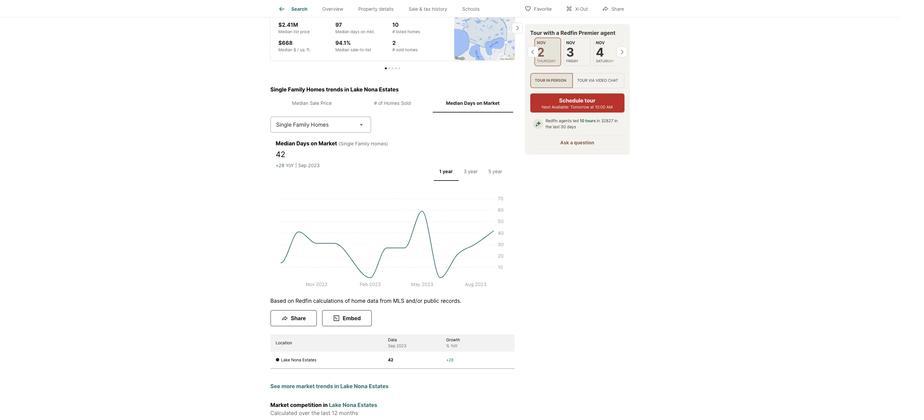 Task type: describe. For each thing, give the bounding box(es) containing it.
see more market trends in lake nona estates
[[270, 383, 389, 390]]

x-out button
[[560, 2, 594, 15]]

data
[[367, 298, 379, 305]]

nov for 4
[[596, 40, 605, 45]]

competition
[[290, 402, 322, 409]]

1 year
[[439, 169, 453, 174]]

0 horizontal spatial 2023
[[308, 163, 320, 168]]

family for single family homes trends in lake nona estates
[[288, 86, 305, 93]]

nov 4 saturday
[[596, 40, 614, 63]]

2 vertical spatial homes
[[311, 122, 329, 128]]

1 horizontal spatial sale
[[409, 6, 418, 12]]

thursday
[[537, 59, 556, 63]]

homes for 2
[[405, 47, 418, 52]]

# inside tab
[[374, 100, 377, 106]]

price
[[300, 29, 310, 34]]

5
[[489, 169, 492, 174]]

2 inside 2 # sold homes
[[393, 40, 396, 46]]

public
[[424, 298, 439, 305]]

slide 3 dot image
[[392, 67, 394, 69]]

$
[[294, 47, 296, 52]]

median sale price
[[292, 100, 332, 106]]

trends for homes
[[326, 86, 343, 93]]

with
[[544, 30, 555, 36]]

market for median days on market (single family homes) 42
[[319, 140, 337, 147]]

10:00
[[595, 105, 606, 110]]

and/or
[[406, 298, 423, 305]]

schedule
[[559, 97, 584, 104]]

0 vertical spatial a
[[556, 30, 559, 36]]

median sale price tab
[[272, 95, 352, 111]]

sold
[[396, 47, 404, 52]]

median days on market tab
[[433, 95, 513, 111]]

lake nona estates
[[281, 358, 317, 363]]

(single
[[339, 141, 354, 147]]

0 horizontal spatial next image
[[512, 23, 523, 33]]

median days on market
[[446, 100, 500, 106]]

out
[[580, 6, 588, 12]]

the inside market competition in lake nona estates calculated over the last 12 months
[[312, 410, 320, 417]]

nov for 2
[[537, 40, 546, 45]]

10 inside 10 # listed homes
[[393, 21, 399, 28]]

lake inside the 'carousel' group
[[279, 5, 291, 11]]

tours
[[586, 118, 596, 123]]

tab list containing median sale price
[[270, 94, 515, 113]]

slide 5 dot image
[[398, 67, 400, 69]]

in inside in the last 30 days
[[615, 118, 618, 123]]

$2.41m
[[279, 21, 298, 28]]

1 horizontal spatial redfin
[[546, 118, 558, 123]]

growth
[[446, 338, 460, 343]]

0 horizontal spatial sep
[[298, 163, 307, 168]]

homes for 10
[[408, 29, 420, 34]]

months
[[339, 410, 358, 417]]

slide 1 dot image
[[385, 67, 387, 69]]

in the last 30 days
[[546, 118, 618, 130]]

location
[[276, 341, 292, 346]]

embed
[[343, 315, 361, 322]]

sep inside data sep 2023
[[388, 344, 396, 349]]

tour for tour via video chat
[[577, 78, 588, 83]]

property
[[358, 6, 378, 12]]

carousel group
[[268, 0, 523, 69]]

|
[[295, 163, 297, 168]]

tour with a redfin premier agent
[[530, 30, 616, 36]]

see more market trends in lake nona estates link
[[270, 383, 389, 402]]

nov 2 thursday
[[537, 40, 556, 63]]

97 median days on mkt.
[[336, 21, 375, 34]]

single family homes
[[276, 122, 329, 128]]

agents
[[559, 118, 572, 123]]

last inside market competition in lake nona estates calculated over the last 12 months
[[321, 410, 330, 417]]

family inside the median days on market (single family homes) 42
[[355, 141, 370, 147]]

+28 yoy | sep 2023
[[276, 163, 320, 168]]

$2.41m median list price
[[279, 21, 310, 34]]

on inside tab
[[477, 100, 483, 106]]

homes for sold
[[384, 100, 400, 106]]

2 # sold homes
[[393, 40, 418, 52]]

+28 for +28 yoy | sep 2023
[[276, 163, 285, 168]]

yoy inside growth % yoy
[[451, 344, 458, 349]]

overview
[[323, 6, 343, 12]]

tomorrow
[[571, 105, 589, 110]]

median inside 97 median days on mkt.
[[336, 29, 350, 34]]

0 vertical spatial share button
[[597, 2, 630, 15]]

nov for 3
[[566, 40, 575, 45]]

previous image
[[528, 47, 538, 57]]

2 inside 'nov 2 thursday'
[[537, 45, 545, 60]]

ask a question
[[561, 140, 594, 146]]

slide 4 dot image
[[395, 67, 397, 69]]

10 # listed homes
[[393, 21, 420, 34]]

median inside $2.41m median list price
[[279, 29, 293, 34]]

3 year
[[464, 169, 478, 174]]

median inside 94.1% median sale-to-list
[[336, 47, 350, 52]]

tab list containing 1 year
[[432, 162, 509, 181]]

question
[[574, 140, 594, 146]]

am
[[607, 105, 613, 110]]

from
[[380, 298, 392, 305]]

of inside tab
[[378, 100, 383, 106]]

available:
[[552, 105, 570, 110]]

at
[[591, 105, 594, 110]]

led
[[573, 118, 579, 123]]

premier
[[579, 30, 599, 36]]

on inside 97 median days on mkt.
[[361, 29, 366, 34]]

next
[[542, 105, 551, 110]]

42 inside the median days on market (single family homes) 42
[[276, 150, 285, 159]]

tour
[[585, 97, 596, 104]]

friday
[[566, 59, 578, 63]]

1 vertical spatial share button
[[270, 311, 317, 327]]

# of homes sold tab
[[352, 95, 433, 111]]

property details tab
[[351, 1, 401, 17]]

person
[[551, 78, 567, 83]]

data
[[388, 338, 397, 343]]

sq.
[[300, 47, 306, 52]]

tour via video chat
[[577, 78, 618, 83]]

tab list containing search
[[270, 0, 493, 17]]

1
[[439, 169, 442, 174]]

video
[[596, 78, 607, 83]]

favorite
[[534, 6, 552, 12]]

embed button
[[322, 311, 372, 327]]

calculated
[[270, 410, 297, 417]]

1 vertical spatial share
[[291, 315, 306, 322]]

year for 1 year
[[443, 169, 453, 174]]

over
[[299, 410, 310, 417]]

homes for trends
[[307, 86, 325, 93]]

in inside market competition in lake nona estates calculated over the last 12 months
[[323, 402, 328, 409]]

list inside 94.1% median sale-to-list
[[366, 47, 371, 52]]

# for 2
[[393, 47, 395, 52]]

neighborhood
[[330, 5, 361, 11]]

ft.
[[307, 47, 311, 52]]

0 horizontal spatial redfin
[[296, 298, 312, 305]]

the inside in the last 30 days
[[546, 124, 552, 130]]

94.1% median sale-to-list
[[336, 40, 371, 52]]

1 year tab
[[434, 163, 459, 180]]

history
[[432, 6, 447, 12]]

estates inside market competition in lake nona estates calculated over the last 12 months
[[358, 402, 377, 409]]

redfin agents led 10 tours in 32827
[[546, 118, 614, 123]]

ask a question link
[[561, 140, 594, 146]]



Task type: locate. For each thing, give the bounding box(es) containing it.
2 horizontal spatial year
[[493, 169, 502, 174]]

lake nona estates neighborhood
[[279, 5, 361, 11]]

0 horizontal spatial share button
[[270, 311, 317, 327]]

details
[[379, 6, 394, 12]]

listed
[[396, 29, 406, 34]]

via
[[589, 78, 595, 83]]

homes)
[[371, 141, 388, 147]]

1 horizontal spatial list
[[366, 47, 371, 52]]

42 down data sep 2023
[[388, 358, 393, 363]]

family
[[288, 86, 305, 93], [293, 122, 310, 128], [355, 141, 370, 147]]

1 vertical spatial lake nona estates link
[[329, 402, 377, 409]]

0 vertical spatial homes
[[408, 29, 420, 34]]

0 vertical spatial the
[[546, 124, 552, 130]]

1 vertical spatial a
[[570, 140, 573, 146]]

list box containing tour in person
[[530, 73, 625, 88]]

sale
[[409, 6, 418, 12], [310, 100, 319, 106]]

homes right listed
[[408, 29, 420, 34]]

3 year tab
[[459, 163, 483, 180]]

2023
[[308, 163, 320, 168], [397, 344, 407, 349]]

0 vertical spatial family
[[288, 86, 305, 93]]

2 horizontal spatial nov
[[596, 40, 605, 45]]

3 nov from the left
[[596, 40, 605, 45]]

family for single family homes
[[293, 122, 310, 128]]

1 horizontal spatial market
[[319, 140, 337, 147]]

sale & tax history tab
[[401, 1, 455, 17]]

schedule tour next available: tomorrow at 10:00 am
[[542, 97, 613, 110]]

sold
[[401, 100, 411, 106]]

+28
[[276, 163, 285, 168], [446, 358, 454, 363]]

nov inside nov 4 saturday
[[596, 40, 605, 45]]

1 vertical spatial 10
[[580, 118, 585, 123]]

0 vertical spatial next image
[[512, 23, 523, 33]]

overview tab
[[315, 1, 351, 17]]

homes inside 2 # sold homes
[[405, 47, 418, 52]]

0 horizontal spatial a
[[556, 30, 559, 36]]

days down the led
[[567, 124, 576, 130]]

home
[[352, 298, 366, 305]]

the left 30
[[546, 124, 552, 130]]

0 vertical spatial days
[[464, 100, 476, 106]]

# for 10
[[393, 29, 395, 34]]

1 vertical spatial sale
[[310, 100, 319, 106]]

last left 12
[[321, 410, 330, 417]]

1 horizontal spatial last
[[553, 124, 560, 130]]

3 inside tab
[[464, 169, 467, 174]]

yoy
[[286, 163, 294, 168], [451, 344, 458, 349]]

share button down based at the left bottom of page
[[270, 311, 317, 327]]

list left price
[[294, 29, 299, 34]]

nona inside market competition in lake nona estates calculated over the last 12 months
[[343, 402, 356, 409]]

nov down tour with a redfin premier agent
[[566, 40, 575, 45]]

based on redfin calculations of home data from mls and/or public records.
[[270, 298, 462, 305]]

&
[[420, 6, 423, 12]]

trends
[[326, 86, 343, 93], [316, 383, 333, 390]]

market inside tab
[[484, 100, 500, 106]]

market
[[296, 383, 315, 390]]

median inside $668 median $ / sq. ft.
[[279, 47, 293, 52]]

0 horizontal spatial the
[[312, 410, 320, 417]]

2 nov from the left
[[566, 40, 575, 45]]

97
[[336, 21, 342, 28]]

days for median days on market (single family homes) 42
[[297, 140, 310, 147]]

10
[[393, 21, 399, 28], [580, 118, 585, 123]]

trends up price
[[326, 86, 343, 93]]

tour in person
[[535, 78, 567, 83]]

# inside 10 # listed homes
[[393, 29, 395, 34]]

redfin left calculations at left
[[296, 298, 312, 305]]

1 horizontal spatial 2
[[537, 45, 545, 60]]

0 vertical spatial sale
[[409, 6, 418, 12]]

3 right 1 year tab
[[464, 169, 467, 174]]

$668 median $ / sq. ft.
[[279, 40, 311, 52]]

# inside 2 # sold homes
[[393, 47, 395, 52]]

data sep 2023
[[388, 338, 407, 349]]

year right 1
[[443, 169, 453, 174]]

single
[[270, 86, 287, 93], [276, 122, 292, 128]]

10 right the led
[[580, 118, 585, 123]]

sale left price
[[310, 100, 319, 106]]

to-
[[360, 47, 366, 52]]

2
[[393, 40, 396, 46], [537, 45, 545, 60]]

price
[[321, 100, 332, 106]]

yoy left |
[[286, 163, 294, 168]]

1 vertical spatial of
[[345, 298, 350, 305]]

0 horizontal spatial 3
[[464, 169, 467, 174]]

market inside the median days on market (single family homes) 42
[[319, 140, 337, 147]]

a right ask
[[570, 140, 573, 146]]

lake nona estates link inside the 'carousel' group
[[279, 4, 330, 12]]

0 vertical spatial #
[[393, 29, 395, 34]]

nov down agent
[[596, 40, 605, 45]]

year right 5
[[493, 169, 502, 174]]

of left sold
[[378, 100, 383, 106]]

of
[[378, 100, 383, 106], [345, 298, 350, 305]]

0 horizontal spatial yoy
[[286, 163, 294, 168]]

redfin
[[561, 30, 578, 36], [546, 118, 558, 123], [296, 298, 312, 305]]

sep down data
[[388, 344, 396, 349]]

market competition in lake nona estates calculated over the last 12 months
[[270, 402, 377, 417]]

1 horizontal spatial days
[[464, 100, 476, 106]]

list right sale-
[[366, 47, 371, 52]]

None button
[[535, 38, 561, 67], [564, 38, 591, 66], [594, 38, 621, 66], [535, 38, 561, 67], [564, 38, 591, 66], [594, 38, 621, 66]]

homes down price
[[311, 122, 329, 128]]

property details
[[358, 6, 394, 12]]

0 horizontal spatial nov
[[537, 40, 546, 45]]

0 horizontal spatial last
[[321, 410, 330, 417]]

nov inside nov 3 friday
[[566, 40, 575, 45]]

saturday
[[596, 59, 614, 63]]

days inside median days on market tab
[[464, 100, 476, 106]]

$668
[[279, 40, 293, 46]]

yoy down growth at the bottom of the page
[[451, 344, 458, 349]]

0 vertical spatial tab list
[[270, 0, 493, 17]]

5 year tab
[[483, 163, 508, 180]]

2023 right |
[[308, 163, 320, 168]]

tour left via
[[577, 78, 588, 83]]

42 up +28 yoy | sep 2023
[[276, 150, 285, 159]]

estates
[[307, 5, 327, 11], [379, 86, 399, 93], [302, 358, 317, 363], [369, 383, 389, 390], [358, 402, 377, 409]]

family up median sale price
[[288, 86, 305, 93]]

sep right |
[[298, 163, 307, 168]]

days inside in the last 30 days
[[567, 124, 576, 130]]

0 horizontal spatial 10
[[393, 21, 399, 28]]

0 vertical spatial +28
[[276, 163, 285, 168]]

2 vertical spatial #
[[374, 100, 377, 106]]

1 horizontal spatial share
[[612, 6, 624, 12]]

0 vertical spatial trends
[[326, 86, 343, 93]]

0 vertical spatial last
[[553, 124, 560, 130]]

days for median days on market
[[464, 100, 476, 106]]

0 horizontal spatial +28
[[276, 163, 285, 168]]

0 horizontal spatial of
[[345, 298, 350, 305]]

0 horizontal spatial 2
[[393, 40, 396, 46]]

favorite button
[[519, 2, 558, 15]]

single family homes trends in lake nona estates
[[270, 86, 399, 93]]

nov 3 friday
[[566, 40, 578, 63]]

tour left the person
[[535, 78, 546, 83]]

single for single family homes trends in lake nona estates
[[270, 86, 287, 93]]

3 year from the left
[[493, 169, 502, 174]]

5 year
[[489, 169, 502, 174]]

1 horizontal spatial of
[[378, 100, 383, 106]]

0 vertical spatial list
[[294, 29, 299, 34]]

2 down 10 # listed homes
[[393, 40, 396, 46]]

0 vertical spatial lake nona estates link
[[279, 4, 330, 12]]

1 nov from the left
[[537, 40, 546, 45]]

see
[[270, 383, 280, 390]]

tax
[[424, 6, 431, 12]]

nona
[[292, 5, 306, 11], [364, 86, 378, 93], [291, 358, 301, 363], [354, 383, 368, 390], [343, 402, 356, 409]]

in
[[546, 78, 550, 83], [345, 86, 349, 93], [597, 118, 600, 123], [615, 118, 618, 123], [334, 383, 339, 390], [323, 402, 328, 409]]

0 vertical spatial days
[[351, 29, 360, 34]]

#
[[393, 29, 395, 34], [393, 47, 395, 52], [374, 100, 377, 106]]

share up location
[[291, 315, 306, 322]]

lake inside market competition in lake nona estates calculated over the last 12 months
[[329, 402, 342, 409]]

0 vertical spatial 10
[[393, 21, 399, 28]]

share button up agent
[[597, 2, 630, 15]]

2 vertical spatial tab list
[[432, 162, 509, 181]]

homes up median sale price
[[307, 86, 325, 93]]

1 horizontal spatial 10
[[580, 118, 585, 123]]

year left 5
[[468, 169, 478, 174]]

sale & tax history
[[409, 6, 447, 12]]

1 vertical spatial homes
[[384, 100, 400, 106]]

median inside the median days on market (single family homes) 42
[[276, 140, 295, 147]]

homes right sold
[[405, 47, 418, 52]]

0 vertical spatial single
[[270, 86, 287, 93]]

2 vertical spatial market
[[270, 402, 289, 409]]

1 vertical spatial family
[[293, 122, 310, 128]]

1 horizontal spatial 2023
[[397, 344, 407, 349]]

1 horizontal spatial sep
[[388, 344, 396, 349]]

tour for tour in person
[[535, 78, 546, 83]]

+28 for +28
[[446, 358, 454, 363]]

share up agent
[[612, 6, 624, 12]]

nov
[[537, 40, 546, 45], [566, 40, 575, 45], [596, 40, 605, 45]]

next image down favorite button
[[512, 23, 523, 33]]

12
[[332, 410, 338, 417]]

trends for market
[[316, 383, 333, 390]]

0 vertical spatial 2023
[[308, 163, 320, 168]]

days
[[464, 100, 476, 106], [297, 140, 310, 147]]

sale-
[[351, 47, 360, 52]]

sale left &
[[409, 6, 418, 12]]

30
[[561, 124, 566, 130]]

1 vertical spatial last
[[321, 410, 330, 417]]

mls
[[393, 298, 405, 305]]

0 horizontal spatial 42
[[276, 150, 285, 159]]

search link
[[278, 5, 307, 13]]

3 down tour with a redfin premier agent
[[566, 45, 574, 60]]

2 year from the left
[[468, 169, 478, 174]]

single for single family homes
[[276, 122, 292, 128]]

1 vertical spatial list
[[366, 47, 371, 52]]

1 vertical spatial yoy
[[451, 344, 458, 349]]

4
[[596, 45, 604, 60]]

1 horizontal spatial days
[[567, 124, 576, 130]]

0 horizontal spatial sale
[[310, 100, 319, 106]]

last left 30
[[553, 124, 560, 130]]

1 horizontal spatial a
[[570, 140, 573, 146]]

market for median days on market
[[484, 100, 500, 106]]

1 vertical spatial trends
[[316, 383, 333, 390]]

0 horizontal spatial days
[[351, 29, 360, 34]]

agent
[[601, 30, 616, 36]]

homes left sold
[[384, 100, 400, 106]]

1 vertical spatial homes
[[405, 47, 418, 52]]

redfin left agents on the top right
[[546, 118, 558, 123]]

0 horizontal spatial days
[[297, 140, 310, 147]]

1 vertical spatial +28
[[446, 358, 454, 363]]

1 vertical spatial the
[[312, 410, 320, 417]]

1 horizontal spatial +28
[[446, 358, 454, 363]]

image image
[[454, 0, 515, 60]]

schools tab
[[455, 1, 487, 17]]

next image
[[512, 23, 523, 33], [617, 47, 627, 57]]

1 vertical spatial 2023
[[397, 344, 407, 349]]

x-
[[575, 6, 580, 12]]

family down "median sale price" tab
[[293, 122, 310, 128]]

of left home
[[345, 298, 350, 305]]

median
[[279, 29, 293, 34], [336, 29, 350, 34], [279, 47, 293, 52], [336, 47, 350, 52], [292, 100, 309, 106], [446, 100, 463, 106], [276, 140, 295, 147]]

chat
[[608, 78, 618, 83]]

/
[[297, 47, 299, 52]]

the right over
[[312, 410, 320, 417]]

0 vertical spatial homes
[[307, 86, 325, 93]]

0 vertical spatial market
[[484, 100, 500, 106]]

tab list
[[270, 0, 493, 17], [270, 94, 515, 113], [432, 162, 509, 181]]

0 vertical spatial redfin
[[561, 30, 578, 36]]

1 year from the left
[[443, 169, 453, 174]]

schools
[[462, 6, 480, 12]]

tour left 'with' at right
[[530, 30, 542, 36]]

homes inside tab
[[384, 100, 400, 106]]

lake nona estates link up $2.41m median list price
[[279, 4, 330, 12]]

2 horizontal spatial market
[[484, 100, 500, 106]]

nov inside 'nov 2 thursday'
[[537, 40, 546, 45]]

2023 down data
[[397, 344, 407, 349]]

slide 2 dot image
[[388, 67, 390, 69]]

0 vertical spatial 42
[[276, 150, 285, 159]]

list inside $2.41m median list price
[[294, 29, 299, 34]]

redfin up nov 3 friday
[[561, 30, 578, 36]]

median days on market (single family homes) 42
[[276, 140, 388, 159]]

1 horizontal spatial share button
[[597, 2, 630, 15]]

2023 inside data sep 2023
[[397, 344, 407, 349]]

search
[[291, 6, 307, 12]]

1 horizontal spatial 42
[[388, 358, 393, 363]]

0 vertical spatial sep
[[298, 163, 307, 168]]

next image right nov 4 saturday
[[617, 47, 627, 57]]

3 inside nov 3 friday
[[566, 45, 574, 60]]

last inside in the last 30 days
[[553, 124, 560, 130]]

1 vertical spatial tab list
[[270, 94, 515, 113]]

year for 5 year
[[493, 169, 502, 174]]

trends right market
[[316, 383, 333, 390]]

0 horizontal spatial year
[[443, 169, 453, 174]]

a right 'with' at right
[[556, 30, 559, 36]]

list box
[[530, 73, 625, 88]]

tour for tour with a redfin premier agent
[[530, 30, 542, 36]]

+28 left |
[[276, 163, 285, 168]]

nov down 'with' at right
[[537, 40, 546, 45]]

10 up listed
[[393, 21, 399, 28]]

days
[[351, 29, 360, 34], [567, 124, 576, 130]]

1 vertical spatial next image
[[617, 47, 627, 57]]

1 horizontal spatial yoy
[[451, 344, 458, 349]]

days up 94.1% median sale-to-list
[[351, 29, 360, 34]]

year for 3 year
[[468, 169, 478, 174]]

1 vertical spatial #
[[393, 47, 395, 52]]

days inside 97 median days on mkt.
[[351, 29, 360, 34]]

on inside the median days on market (single family homes) 42
[[311, 140, 317, 147]]

estates inside the 'carousel' group
[[307, 5, 327, 11]]

nona inside the 'carousel' group
[[292, 5, 306, 11]]

42
[[276, 150, 285, 159], [388, 358, 393, 363]]

+28 down %
[[446, 358, 454, 363]]

32827
[[601, 118, 614, 123]]

1 horizontal spatial the
[[546, 124, 552, 130]]

1 horizontal spatial nov
[[566, 40, 575, 45]]

1 vertical spatial single
[[276, 122, 292, 128]]

days inside the median days on market (single family homes) 42
[[297, 140, 310, 147]]

market
[[484, 100, 500, 106], [319, 140, 337, 147], [270, 402, 289, 409]]

lake nona estates link up months
[[329, 402, 377, 409]]

1 vertical spatial days
[[567, 124, 576, 130]]

2 down 'with' at right
[[537, 45, 545, 60]]

0 vertical spatial 3
[[566, 45, 574, 60]]

homes inside 10 # listed homes
[[408, 29, 420, 34]]

market inside market competition in lake nona estates calculated over the last 12 months
[[270, 402, 289, 409]]

1 horizontal spatial 3
[[566, 45, 574, 60]]

more
[[282, 383, 295, 390]]

1 vertical spatial 3
[[464, 169, 467, 174]]

0 vertical spatial of
[[378, 100, 383, 106]]

1 horizontal spatial year
[[468, 169, 478, 174]]

2 horizontal spatial redfin
[[561, 30, 578, 36]]

ask
[[561, 140, 569, 146]]

1 vertical spatial 42
[[388, 358, 393, 363]]

the
[[546, 124, 552, 130], [312, 410, 320, 417]]

family right (single
[[355, 141, 370, 147]]

0 horizontal spatial list
[[294, 29, 299, 34]]



Task type: vqa. For each thing, say whether or not it's contained in the screenshot.
bottom Share button
yes



